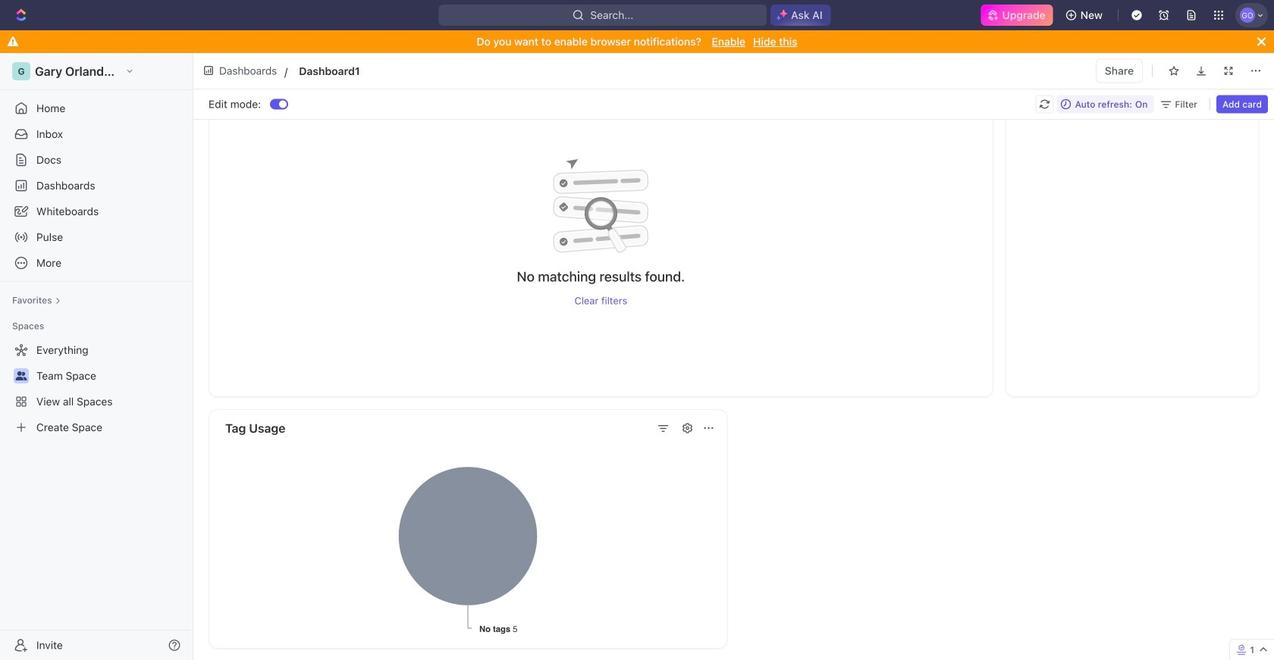 Task type: describe. For each thing, give the bounding box(es) containing it.
tree inside the sidebar navigation
[[6, 338, 187, 440]]

gary orlando's workspace, , element
[[12, 62, 30, 80]]

sidebar navigation
[[0, 53, 197, 661]]



Task type: vqa. For each thing, say whether or not it's contained in the screenshot.
the home to the right
no



Task type: locate. For each thing, give the bounding box(es) containing it.
None text field
[[299, 62, 636, 80]]

tree
[[6, 338, 187, 440]]

user group image
[[16, 372, 27, 381]]



